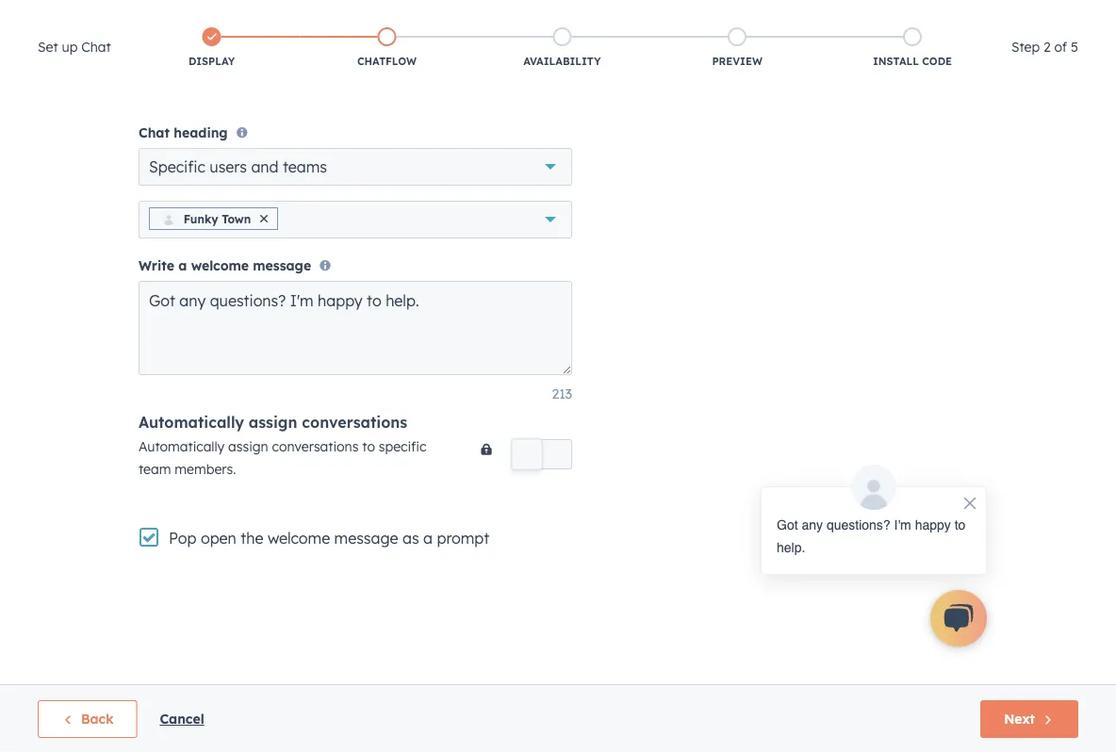 Task type: locate. For each thing, give the bounding box(es) containing it.
conversations
[[302, 413, 407, 432], [272, 439, 359, 455]]

availability
[[524, 55, 601, 68]]

members.
[[175, 461, 236, 478]]

1 vertical spatial assign
[[228, 439, 268, 455]]

0 horizontal spatial chat
[[81, 39, 111, 55]]

message
[[253, 258, 311, 274], [334, 529, 398, 548]]

menu
[[716, 0, 1094, 30]]

0 vertical spatial conversations
[[302, 413, 407, 432]]

as
[[403, 529, 419, 548]]

automatically
[[139, 413, 244, 432], [139, 439, 225, 455]]

install code
[[873, 55, 952, 68]]

next
[[1004, 711, 1035, 728]]

chatflow list item
[[299, 24, 475, 73]]

the
[[241, 529, 264, 548]]

0 vertical spatial chat
[[81, 39, 111, 55]]

1 vertical spatial to
[[955, 518, 966, 533]]

step 2 of 5
[[1012, 39, 1079, 55]]

and
[[251, 157, 279, 176]]

0 horizontal spatial to
[[362, 439, 375, 455]]

message left "as"
[[334, 529, 398, 548]]

help button
[[900, 0, 933, 30]]

got any questions? i'm happy to help. status
[[777, 514, 971, 559]]

conversations up "specific"
[[302, 413, 407, 432]]

up
[[62, 39, 78, 55]]

chat heading
[[139, 124, 228, 141]]

install code list item
[[825, 24, 1000, 73]]

a
[[178, 258, 187, 274], [423, 529, 433, 548]]

to right happy
[[955, 518, 966, 533]]

a right write
[[178, 258, 187, 274]]

1 horizontal spatial message
[[334, 529, 398, 548]]

0 vertical spatial a
[[178, 258, 187, 274]]

a right "as"
[[423, 529, 433, 548]]

back
[[81, 711, 114, 728]]

1 horizontal spatial welcome
[[268, 529, 330, 548]]

1 vertical spatial a
[[423, 529, 433, 548]]

welcome
[[191, 258, 249, 274], [268, 529, 330, 548]]

Write a welcome message text field
[[139, 281, 572, 375]]

to
[[362, 439, 375, 455], [955, 518, 966, 533]]

to left "specific"
[[362, 439, 375, 455]]

0 vertical spatial to
[[362, 439, 375, 455]]

list
[[124, 24, 1000, 73]]

town
[[222, 212, 251, 226]]

welcome down funky town
[[191, 258, 249, 274]]

chat up specific
[[139, 124, 170, 141]]

message down close image
[[253, 258, 311, 274]]

menu item
[[855, 0, 899, 30]]

display
[[189, 55, 235, 68]]

search button
[[1067, 40, 1100, 72]]

upgrade image
[[729, 8, 746, 25]]

1 vertical spatial automatically
[[139, 439, 225, 455]]

heading
[[174, 124, 228, 141]]

1 automatically from the top
[[139, 413, 244, 432]]

install
[[873, 55, 919, 68]]

assign
[[249, 413, 297, 432], [228, 439, 268, 455]]

0 vertical spatial automatically
[[139, 413, 244, 432]]

chat
[[81, 39, 111, 55], [139, 124, 170, 141]]

1 vertical spatial conversations
[[272, 439, 359, 455]]

upgrade link
[[717, 0, 814, 30]]

0 horizontal spatial message
[[253, 258, 311, 274]]

conversations left "specific"
[[272, 439, 359, 455]]

welcome right the
[[268, 529, 330, 548]]

chat right the up on the left of page
[[81, 39, 111, 55]]

help image
[[908, 8, 925, 25]]

cancel button
[[160, 708, 204, 731]]

213
[[552, 386, 572, 402]]

1 vertical spatial message
[[334, 529, 398, 548]]

funky
[[184, 212, 218, 226]]

1 horizontal spatial to
[[955, 518, 966, 533]]

questions?
[[827, 518, 891, 533]]

team
[[139, 461, 171, 478]]

1 vertical spatial chat
[[139, 124, 170, 141]]

0 horizontal spatial a
[[178, 258, 187, 274]]

specific
[[149, 157, 205, 176]]

any
[[802, 518, 823, 533]]

0 vertical spatial welcome
[[191, 258, 249, 274]]

1 horizontal spatial a
[[423, 529, 433, 548]]



Task type: vqa. For each thing, say whether or not it's contained in the screenshot.
the About 26 minutes
no



Task type: describe. For each thing, give the bounding box(es) containing it.
pop open the welcome message as a prompt
[[169, 529, 490, 548]]

got any questions? i'm happy to help. button
[[761, 465, 987, 575]]

Search HubSpot search field
[[852, 40, 1083, 72]]

chat inside heading
[[81, 39, 111, 55]]

got any questions? i'm happy to help.
[[777, 518, 966, 555]]

open
[[201, 529, 237, 548]]

0 horizontal spatial welcome
[[191, 258, 249, 274]]

specific users and teams
[[149, 157, 327, 176]]

funky town button
[[139, 201, 572, 238]]

prompt
[[437, 529, 490, 548]]

display completed list item
[[124, 24, 299, 73]]

happy
[[915, 518, 951, 533]]

of
[[1055, 39, 1068, 55]]

2 automatically from the top
[[139, 439, 225, 455]]

users
[[210, 157, 247, 176]]

to inside automatically assign conversations automatically assign conversations to specific team members.
[[362, 439, 375, 455]]

funky town
[[184, 212, 251, 226]]

code
[[922, 55, 952, 68]]

specific users and teams button
[[139, 148, 572, 186]]

back button
[[38, 701, 137, 738]]

step
[[1012, 39, 1040, 55]]

cancel
[[160, 711, 204, 728]]

welcome message status
[[742, 465, 987, 575]]

set up chat
[[38, 39, 111, 55]]

automatically assign conversations automatically assign conversations to specific team members.
[[139, 413, 427, 478]]

preview list item
[[650, 24, 825, 73]]

availability list item
[[475, 24, 650, 73]]

set
[[38, 39, 58, 55]]

teams
[[283, 157, 327, 176]]

specific
[[379, 439, 427, 455]]

0 vertical spatial message
[[253, 258, 311, 274]]

write a welcome message
[[139, 258, 311, 274]]

help.
[[777, 540, 806, 555]]

next button
[[981, 701, 1079, 738]]

0 vertical spatial assign
[[249, 413, 297, 432]]

got
[[777, 518, 798, 533]]

close image
[[260, 215, 268, 222]]

search image
[[1077, 49, 1090, 62]]

preview
[[712, 55, 763, 68]]

2
[[1044, 39, 1051, 55]]

to inside got any questions? i'm happy to help.
[[955, 518, 966, 533]]

set up chat heading
[[38, 36, 111, 58]]

pop
[[169, 529, 197, 548]]

1 horizontal spatial chat
[[139, 124, 170, 141]]

list containing display
[[124, 24, 1000, 73]]

i'm
[[894, 518, 912, 533]]

5
[[1071, 39, 1079, 55]]

write
[[139, 258, 174, 274]]

chatflow
[[357, 55, 417, 68]]

1 vertical spatial welcome
[[268, 529, 330, 548]]



